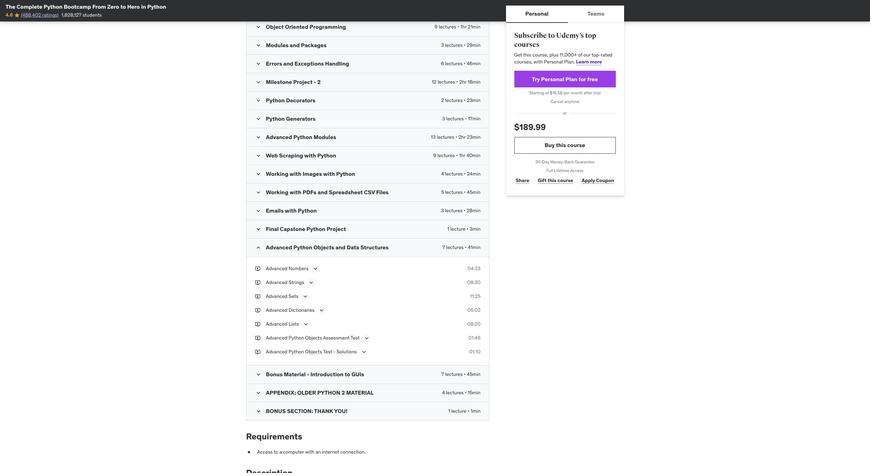 Task type: vqa. For each thing, say whether or not it's contained in the screenshot.
lectures associated with Emails with Python
yes



Task type: describe. For each thing, give the bounding box(es) containing it.
material
[[346, 390, 374, 397]]

xsmall image for advanced python objects assessment test
[[255, 335, 260, 342]]

12 lectures • 2hr 18min
[[432, 79, 481, 85]]

structures
[[361, 244, 389, 251]]

9 for web scraping with python
[[433, 153, 436, 159]]

3 for python
[[441, 208, 444, 214]]

lectures for bonus material - introduction to guis
[[445, 372, 463, 378]]

lectures for appendix: older python 2 material
[[446, 390, 464, 397]]

2 for appendix: older python 2 material
[[342, 390, 345, 397]]

• for final capstone python project
[[467, 226, 469, 233]]

free
[[588, 76, 598, 83]]

lecture for bonus section: thank you!
[[451, 409, 467, 415]]

advanced sets
[[266, 294, 299, 300]]

guis
[[352, 372, 364, 378]]

3min
[[470, 226, 481, 233]]

2 23min from the top
[[467, 134, 481, 140]]

final capstone python project
[[266, 226, 346, 233]]

1hr for web scraping with python
[[459, 153, 466, 159]]

python right in
[[147, 3, 166, 10]]

thank
[[314, 408, 333, 415]]

final
[[266, 226, 279, 233]]

xsmall image for advanced dictionaries
[[255, 308, 260, 314]]

• for bonus section: thank you!
[[468, 409, 470, 415]]

4.6
[[6, 12, 13, 18]]

objects for and
[[314, 244, 334, 251]]

advanced for advanced python objects test - solutions
[[266, 349, 288, 356]]

python down advanced python objects assessment test
[[289, 349, 304, 356]]

cancel
[[551, 99, 564, 104]]

python down final capstone python project
[[293, 244, 312, 251]]

trial
[[594, 91, 601, 96]]

• for python generators
[[465, 116, 467, 122]]

with left images
[[290, 171, 301, 178]]

appendix: older python 2 material
[[266, 390, 374, 397]]

• for appendix: older python 2 material
[[465, 390, 467, 397]]

python up the spreadsheet
[[336, 171, 355, 178]]

object
[[266, 23, 284, 30]]

advanced python objects assessment test
[[266, 335, 360, 342]]

05:02
[[468, 308, 481, 314]]

spreadsheet
[[329, 189, 363, 196]]

3 lectures • 17min
[[442, 116, 481, 122]]

advanced for advanced lists
[[266, 321, 288, 328]]

1 lecture • 1min
[[448, 409, 481, 415]]

lectures for advanced python modules
[[437, 134, 454, 140]]

to left a on the bottom
[[274, 450, 278, 456]]

more
[[590, 59, 602, 65]]

small image for working with images with python
[[255, 171, 262, 178]]

per
[[564, 91, 570, 96]]

get
[[514, 52, 522, 58]]

numbers
[[289, 266, 309, 272]]

this for course
[[548, 178, 557, 184]]

small image for object oriented programming
[[255, 24, 262, 31]]

strings
[[289, 280, 304, 286]]

08:30
[[467, 280, 481, 286]]

bonus
[[266, 372, 283, 378]]

08:20
[[467, 321, 481, 328]]

45min for bonus material - introduction to guis
[[467, 372, 481, 378]]

top-
[[592, 52, 601, 58]]

this inside $189.99 buy this course
[[556, 142, 566, 149]]

lists
[[289, 321, 299, 328]]

apply
[[582, 178, 595, 184]]

advanced for advanced python objects and data structures
[[266, 244, 292, 251]]

packages
[[301, 42, 327, 49]]

lectures for python generators
[[446, 116, 464, 122]]

course inside gift this course link
[[558, 178, 573, 184]]

11,000+
[[560, 52, 577, 58]]

46min
[[467, 61, 481, 67]]

(488,402
[[21, 12, 41, 18]]

errors
[[266, 60, 282, 67]]

9 for object oriented programming
[[435, 24, 438, 30]]

with right emails
[[285, 208, 297, 214]]

to left guis
[[345, 372, 350, 378]]

tab list containing personal
[[506, 6, 624, 23]]

course inside $189.99 buy this course
[[568, 142, 585, 149]]

lectures for modules and packages
[[445, 42, 463, 48]]

• for working with pdfs and spreadsheet csv files
[[464, 189, 466, 196]]

back
[[565, 159, 574, 165]]

(488,402 ratings)
[[21, 12, 59, 18]]

access inside the 30-day money-back guarantee full lifetime access
[[570, 168, 584, 173]]

with inside get this course, plus 11,000+ of our top-rated courses, with personal plan.
[[534, 59, 543, 65]]

apply coupon button
[[580, 174, 616, 188]]

courses
[[514, 40, 540, 49]]

• for modules and packages
[[464, 42, 466, 48]]

files
[[376, 189, 389, 196]]

working for working with images with python
[[266, 171, 288, 178]]

0 horizontal spatial test
[[323, 349, 332, 356]]

buy this course button
[[514, 137, 616, 154]]

30-
[[536, 159, 542, 165]]

1 vertical spatial 3
[[442, 116, 445, 122]]

share
[[516, 178, 529, 184]]

ratings)
[[42, 12, 59, 18]]

xsmall image for advanced sets
[[255, 294, 260, 300]]

7 for advanced python objects and data structures
[[443, 245, 445, 251]]

top
[[585, 31, 597, 40]]

coupon
[[596, 178, 614, 184]]

web
[[266, 152, 278, 159]]

small image for python generators
[[255, 116, 262, 123]]

5 lectures • 45min
[[441, 189, 481, 196]]

- for introduction
[[307, 372, 309, 378]]

programming
[[310, 23, 346, 30]]

hero
[[127, 3, 140, 10]]

0 horizontal spatial project
[[293, 79, 313, 86]]

small image for advanced python objects and data structures
[[255, 245, 262, 252]]

teams button
[[568, 6, 624, 22]]

data
[[347, 244, 359, 251]]

learn more
[[576, 59, 602, 65]]

xsmall image for advanced python objects test - solutions
[[255, 349, 260, 356]]

from
[[92, 3, 106, 10]]

small image for modules and packages
[[255, 42, 262, 49]]

personal button
[[506, 6, 568, 22]]

1 vertical spatial -
[[333, 349, 335, 356]]

gift this course
[[538, 178, 573, 184]]

internet
[[322, 450, 339, 456]]

and right errors
[[283, 60, 293, 67]]

17min
[[468, 116, 481, 122]]

complete
[[17, 3, 42, 10]]

• for object oriented programming
[[458, 24, 459, 30]]

of
[[578, 52, 583, 58]]

a
[[279, 450, 282, 456]]

1,828,127
[[61, 12, 81, 18]]

lectures for emails with python
[[445, 208, 463, 214]]

python down python decorators
[[266, 115, 285, 122]]

try
[[532, 76, 540, 83]]

and down "oriented"
[[290, 42, 300, 49]]

lectures for milestone project - 2
[[438, 79, 455, 85]]

2hr for milestone project - 2
[[459, 79, 467, 85]]

advanced for advanced python modules
[[266, 134, 292, 141]]

1 vertical spatial project
[[327, 226, 346, 233]]

7 lectures • 41min
[[443, 245, 481, 251]]

appendix:
[[266, 390, 296, 397]]

with left an
[[305, 450, 314, 456]]

2 horizontal spatial 2
[[441, 97, 444, 104]]

40min
[[467, 153, 481, 159]]

show lecture description image for advanced lists
[[302, 321, 309, 328]]

small image for bonus section: thank you!
[[255, 409, 262, 416]]

the complete python bootcamp from zero to hero in python
[[6, 3, 166, 10]]

exceptions
[[295, 60, 324, 67]]

small image for python decorators
[[255, 97, 262, 104]]

show lecture description image for advanced python objects test - solutions
[[361, 349, 367, 356]]

python decorators
[[266, 97, 316, 104]]

advanced for advanced numbers
[[266, 266, 288, 272]]

this for course,
[[523, 52, 531, 58]]

starting
[[529, 91, 544, 96]]



Task type: locate. For each thing, give the bounding box(es) containing it.
1 for final capstone python project
[[447, 226, 449, 233]]

dictionaries
[[289, 308, 315, 314]]

1hr
[[461, 24, 467, 30], [459, 153, 466, 159]]

sets
[[289, 294, 299, 300]]

working
[[266, 171, 288, 178], [266, 189, 288, 196]]

4 small image from the top
[[255, 171, 262, 178]]

xsmall image
[[255, 280, 260, 287], [255, 294, 260, 300], [255, 308, 260, 314], [255, 321, 260, 328], [255, 349, 260, 356], [246, 450, 252, 456]]

and right pdfs
[[318, 189, 328, 196]]

• left 21min
[[458, 24, 459, 30]]

45min for working with pdfs and spreadsheet csv files
[[467, 189, 481, 196]]

• left the 17min
[[465, 116, 467, 122]]

personal inside button
[[526, 10, 549, 17]]

1 vertical spatial 2hr
[[459, 134, 466, 140]]

lectures up the 13 lectures • 2hr 23min
[[446, 116, 464, 122]]

- left "solutions"
[[333, 349, 335, 356]]

advanced python objects and data structures
[[266, 244, 389, 251]]

learn more link
[[576, 59, 602, 65]]

show lecture description image for advanced numbers
[[312, 266, 319, 273]]

emails
[[266, 208, 284, 214]]

2hr down 3 lectures • 17min
[[459, 134, 466, 140]]

• for working with images with python
[[464, 171, 466, 177]]

show lecture description image
[[318, 308, 325, 315]]

small image for emails with python
[[255, 208, 262, 215]]

this right gift
[[548, 178, 557, 184]]

pdfs
[[303, 189, 317, 196]]

5
[[441, 189, 444, 196]]

• for milestone project - 2
[[456, 79, 458, 85]]

0 vertical spatial access
[[570, 168, 584, 173]]

1 23min from the top
[[467, 97, 481, 104]]

2 xsmall image from the top
[[255, 335, 260, 342]]

• for errors and exceptions handling
[[464, 61, 466, 67]]

anytime
[[565, 99, 579, 104]]

lecture
[[451, 226, 466, 233], [451, 409, 467, 415]]

• up 4 lectures • 15min
[[464, 372, 466, 378]]

bonus material - introduction to guis
[[266, 372, 364, 378]]

show lecture description image for advanced sets
[[302, 294, 309, 301]]

small image
[[255, 61, 262, 67], [255, 79, 262, 86], [255, 97, 262, 104], [255, 116, 262, 123], [255, 153, 262, 160], [255, 189, 262, 196], [255, 208, 262, 215], [255, 226, 262, 233], [255, 390, 262, 397]]

1 45min from the top
[[467, 189, 481, 196]]

6 small image from the top
[[255, 372, 262, 379]]

xsmall image for advanced strings
[[255, 280, 260, 287]]

0 vertical spatial 3
[[441, 42, 444, 48]]

4 advanced from the top
[[266, 280, 288, 286]]

1 down 4 lectures • 15min
[[448, 409, 450, 415]]

9 advanced from the top
[[266, 349, 288, 356]]

1 small image from the top
[[255, 61, 262, 67]]

2 advanced from the top
[[266, 244, 292, 251]]

show lecture description image right numbers
[[312, 266, 319, 273]]

course,
[[533, 52, 548, 58]]

advanced up web
[[266, 134, 292, 141]]

an
[[316, 450, 321, 456]]

this up courses,
[[523, 52, 531, 58]]

project up advanced python objects and data structures
[[327, 226, 346, 233]]

5 small image from the top
[[255, 153, 262, 160]]

0 vertical spatial lecture
[[451, 226, 466, 233]]

41min
[[468, 245, 481, 251]]

5 small image from the top
[[255, 245, 262, 252]]

show lecture description image for advanced python objects assessment test
[[363, 335, 370, 342]]

7 small image from the top
[[255, 208, 262, 215]]

• for emails with python
[[464, 208, 466, 214]]

lecture left 1min
[[451, 409, 467, 415]]

11:25
[[470, 294, 481, 300]]

1 vertical spatial course
[[558, 178, 573, 184]]

• down 4 lectures • 24min
[[464, 189, 466, 196]]

1 horizontal spatial project
[[327, 226, 346, 233]]

xsmall image for advanced numbers
[[255, 266, 260, 273]]

working up emails
[[266, 189, 288, 196]]

objects down final capstone python project
[[314, 244, 334, 251]]

project up decorators
[[293, 79, 313, 86]]

small image for final capstone python project
[[255, 226, 262, 233]]

0 vertical spatial modules
[[266, 42, 289, 49]]

1 vertical spatial objects
[[305, 335, 322, 342]]

this right buy
[[556, 142, 566, 149]]

plan
[[566, 76, 578, 83]]

5 advanced from the top
[[266, 294, 288, 300]]

this
[[523, 52, 531, 58], [556, 142, 566, 149], [548, 178, 557, 184]]

1hr left 21min
[[461, 24, 467, 30]]

1 vertical spatial lecture
[[451, 409, 467, 415]]

2hr for advanced python modules
[[459, 134, 466, 140]]

2 small image from the top
[[255, 79, 262, 86]]

python up ratings)
[[44, 3, 63, 10]]

1 horizontal spatial modules
[[314, 134, 336, 141]]

0 vertical spatial 7
[[443, 245, 445, 251]]

python down 'milestone'
[[266, 97, 285, 104]]

advanced for advanced sets
[[266, 294, 288, 300]]

3 advanced from the top
[[266, 266, 288, 272]]

show lecture description image right "solutions"
[[361, 349, 367, 356]]

try personal plan for free
[[532, 76, 598, 83]]

1 advanced from the top
[[266, 134, 292, 141]]

teams
[[588, 10, 605, 17]]

$16.58
[[550, 91, 563, 96]]

after
[[584, 91, 593, 96]]

milestone project - 2
[[266, 79, 321, 86]]

objects for test
[[305, 349, 322, 356]]

0 vertical spatial -
[[314, 79, 316, 86]]

4 for material
[[442, 390, 445, 397]]

lectures up 3 lectures • 29min
[[439, 24, 456, 30]]

4 for python
[[441, 171, 444, 177]]

21min
[[468, 24, 481, 30]]

lectures for object oriented programming
[[439, 24, 456, 30]]

decorators
[[286, 97, 316, 104]]

0 vertical spatial objects
[[314, 244, 334, 251]]

0 vertical spatial 45min
[[467, 189, 481, 196]]

show lecture description image right strings
[[308, 280, 315, 287]]

4 small image from the top
[[255, 116, 262, 123]]

2 vertical spatial -
[[307, 372, 309, 378]]

object oriented programming
[[266, 23, 346, 30]]

2 vertical spatial 3
[[441, 208, 444, 214]]

15min
[[468, 390, 481, 397]]

objects up advanced python objects test - solutions
[[305, 335, 322, 342]]

advanced for advanced dictionaries
[[266, 308, 288, 314]]

lectures down 9 lectures • 1hr 40min in the top of the page
[[445, 171, 463, 177]]

with up working with images with python
[[304, 152, 316, 159]]

objects down advanced python objects assessment test
[[305, 349, 322, 356]]

section:
[[287, 408, 313, 415]]

small image for errors and exceptions handling
[[255, 61, 262, 67]]

2 small image from the top
[[255, 42, 262, 49]]

gift
[[538, 178, 547, 184]]

1 vertical spatial access
[[257, 450, 273, 456]]

advanced for advanced python objects assessment test
[[266, 335, 288, 342]]

lectures right 5
[[445, 189, 463, 196]]

lecture for final capstone python project
[[451, 226, 466, 233]]

lectures right 13
[[437, 134, 454, 140]]

7 small image from the top
[[255, 409, 262, 416]]

python
[[317, 390, 340, 397]]

full
[[547, 168, 553, 173]]

• for web scraping with python
[[456, 153, 458, 159]]

7 lectures • 45min
[[442, 372, 481, 378]]

1 horizontal spatial test
[[351, 335, 360, 342]]

subscribe to udemy's top courses
[[514, 31, 597, 49]]

1 vertical spatial test
[[323, 349, 332, 356]]

and left data
[[336, 244, 346, 251]]

working for working with pdfs and spreadsheet csv files
[[266, 189, 288, 196]]

0 vertical spatial test
[[351, 335, 360, 342]]

course up back
[[568, 142, 585, 149]]

small image for milestone project - 2
[[255, 79, 262, 86]]

show lecture description image
[[312, 266, 319, 273], [308, 280, 315, 287], [302, 294, 309, 301], [302, 321, 309, 328], [363, 335, 370, 342], [361, 349, 367, 356]]

1 vertical spatial 1hr
[[459, 153, 466, 159]]

1 for bonus section: thank you!
[[448, 409, 450, 415]]

access to a computer with an internet connection.
[[257, 450, 366, 456]]

advanced dictionaries
[[266, 308, 315, 314]]

emails with python
[[266, 208, 317, 214]]

lecture left 3min
[[451, 226, 466, 233]]

access down back
[[570, 168, 584, 173]]

python up final capstone python project
[[298, 208, 317, 214]]

1 vertical spatial modules
[[314, 134, 336, 141]]

share button
[[514, 174, 531, 188]]

0 vertical spatial course
[[568, 142, 585, 149]]

lectures up 4 lectures • 15min
[[445, 372, 463, 378]]

small image for advanced python modules
[[255, 134, 262, 141]]

month
[[571, 91, 583, 96]]

• for advanced python modules
[[456, 134, 457, 140]]

introduction
[[311, 372, 344, 378]]

2 horizontal spatial -
[[333, 349, 335, 356]]

4 down 7 lectures • 45min
[[442, 390, 445, 397]]

rated
[[601, 52, 613, 58]]

1 vertical spatial 2
[[441, 97, 444, 104]]

python up images
[[317, 152, 336, 159]]

show lecture description image right lists
[[302, 321, 309, 328]]

1 vertical spatial this
[[556, 142, 566, 149]]

plus
[[550, 52, 559, 58]]

to left the udemy's
[[548, 31, 555, 40]]

0 vertical spatial 9
[[435, 24, 438, 30]]

2 right "python"
[[342, 390, 345, 397]]

advanced strings
[[266, 280, 304, 286]]

• left 3min
[[467, 226, 469, 233]]

show lecture description image right assessment
[[363, 335, 370, 342]]

3 for packages
[[441, 42, 444, 48]]

advanced up advanced sets
[[266, 280, 288, 286]]

0 vertical spatial project
[[293, 79, 313, 86]]

learn
[[576, 59, 589, 65]]

advanced down advanced lists
[[266, 335, 288, 342]]

3 small image from the top
[[255, 134, 262, 141]]

1 horizontal spatial -
[[314, 79, 316, 86]]

bootcamp
[[64, 3, 91, 10]]

23min down 18min
[[467, 97, 481, 104]]

1 horizontal spatial access
[[570, 168, 584, 173]]

advanced down advanced sets
[[266, 308, 288, 314]]

2 vertical spatial this
[[548, 178, 557, 184]]

with right images
[[323, 171, 335, 178]]

small image for appendix: older python 2 material
[[255, 390, 262, 397]]

lectures for advanced python objects and data structures
[[446, 245, 464, 251]]

7 for bonus material - introduction to guis
[[442, 372, 444, 378]]

2 vertical spatial 2
[[342, 390, 345, 397]]

small image for working with pdfs and spreadsheet csv files
[[255, 189, 262, 196]]

- right material
[[307, 372, 309, 378]]

course down lifetime
[[558, 178, 573, 184]]

xsmall image for advanced lists
[[255, 321, 260, 328]]

lectures for errors and exceptions handling
[[445, 61, 463, 67]]

assessment
[[323, 335, 350, 342]]

• for bonus material - introduction to guis
[[464, 372, 466, 378]]

• left 24min
[[464, 171, 466, 177]]

0 vertical spatial working
[[266, 171, 288, 178]]

show lecture description image right "sets"
[[302, 294, 309, 301]]

small image for bonus material - introduction to guis
[[255, 372, 262, 379]]

show lecture description image for advanced strings
[[308, 280, 315, 287]]

python down lists
[[289, 335, 304, 342]]

04:33
[[468, 266, 481, 272]]

1 vertical spatial personal
[[544, 59, 563, 65]]

with left pdfs
[[290, 189, 301, 196]]

0 vertical spatial 4
[[441, 171, 444, 177]]

45min down 24min
[[467, 189, 481, 196]]

• left "46min" at right top
[[464, 61, 466, 67]]

0 vertical spatial this
[[523, 52, 531, 58]]

0 horizontal spatial modules
[[266, 42, 289, 49]]

- for 2
[[314, 79, 316, 86]]

0 vertical spatial 1
[[447, 226, 449, 233]]

9
[[435, 24, 438, 30], [433, 153, 436, 159]]

modules up web scraping with python
[[314, 134, 336, 141]]

starting at $16.58 per month after trial cancel anytime
[[529, 91, 601, 104]]

python up web scraping with python
[[293, 134, 312, 141]]

1 vertical spatial working
[[266, 189, 288, 196]]

xsmall image
[[255, 266, 260, 273], [255, 335, 260, 342]]

you!
[[334, 408, 348, 415]]

connection.
[[340, 450, 366, 456]]

python up advanced python objects and data structures
[[307, 226, 326, 233]]

2 45min from the top
[[467, 372, 481, 378]]

2hr left 18min
[[459, 79, 467, 85]]

0 horizontal spatial -
[[307, 372, 309, 378]]

guarantee
[[575, 159, 595, 165]]

6 advanced from the top
[[266, 308, 288, 314]]

3 up 6 at the right
[[441, 42, 444, 48]]

4 lectures • 15min
[[442, 390, 481, 397]]

courses,
[[514, 59, 533, 65]]

milestone
[[266, 79, 292, 86]]

9 small image from the top
[[255, 390, 262, 397]]

objects for assessment
[[305, 335, 322, 342]]

3 down 5
[[441, 208, 444, 214]]

• up 9 lectures • 1hr 40min in the top of the page
[[456, 134, 457, 140]]

our
[[584, 52, 591, 58]]

01:46
[[469, 335, 481, 342]]

• left 28min
[[464, 208, 466, 214]]

1 vertical spatial 7
[[442, 372, 444, 378]]

personal up "subscribe" in the right top of the page
[[526, 10, 549, 17]]

0 vertical spatial 1hr
[[461, 24, 467, 30]]

23min
[[467, 97, 481, 104], [467, 134, 481, 140]]

2 for milestone project - 2
[[317, 79, 321, 86]]

1 working from the top
[[266, 171, 288, 178]]

9 lectures • 1hr 40min
[[433, 153, 481, 159]]

python generators
[[266, 115, 316, 122]]

lectures down 9 lectures • 1hr 21min
[[445, 42, 463, 48]]

gift this course link
[[536, 174, 575, 188]]

lectures for python decorators
[[445, 97, 463, 104]]

• left the 40min
[[456, 153, 458, 159]]

with
[[534, 59, 543, 65], [304, 152, 316, 159], [290, 171, 301, 178], [323, 171, 335, 178], [290, 189, 301, 196], [285, 208, 297, 214], [305, 450, 314, 456]]

1 down 3 lectures • 28min
[[447, 226, 449, 233]]

1hr left the 40min
[[459, 153, 466, 159]]

access left a on the bottom
[[257, 450, 273, 456]]

this inside get this course, plus 11,000+ of our top-rated courses, with personal plan.
[[523, 52, 531, 58]]

30-day money-back guarantee full lifetime access
[[536, 159, 595, 173]]

3
[[441, 42, 444, 48], [442, 116, 445, 122], [441, 208, 444, 214]]

• for advanced python objects and data structures
[[465, 245, 467, 251]]

1
[[447, 226, 449, 233], [448, 409, 450, 415]]

3 up the 13 lectures • 2hr 23min
[[442, 116, 445, 122]]

capstone
[[280, 226, 305, 233]]

0 vertical spatial 23min
[[467, 97, 481, 104]]

1 vertical spatial 1
[[448, 409, 450, 415]]

1 vertical spatial 9
[[433, 153, 436, 159]]

0 horizontal spatial 2
[[317, 79, 321, 86]]

for
[[579, 76, 586, 83]]

1 vertical spatial 45min
[[467, 372, 481, 378]]

12
[[432, 79, 437, 85]]

udemy's
[[556, 31, 584, 40]]

0 vertical spatial xsmall image
[[255, 266, 260, 273]]

small image
[[255, 24, 262, 31], [255, 42, 262, 49], [255, 134, 262, 141], [255, 171, 262, 178], [255, 245, 262, 252], [255, 372, 262, 379], [255, 409, 262, 416]]

advanced down final
[[266, 244, 292, 251]]

4
[[441, 171, 444, 177], [442, 390, 445, 397]]

7 advanced from the top
[[266, 321, 288, 328]]

advanced up bonus
[[266, 349, 288, 356]]

0 vertical spatial 2hr
[[459, 79, 467, 85]]

45min up 15min
[[467, 372, 481, 378]]

2 working from the top
[[266, 189, 288, 196]]

lectures
[[439, 24, 456, 30], [445, 42, 463, 48], [445, 61, 463, 67], [438, 79, 455, 85], [445, 97, 463, 104], [446, 116, 464, 122], [437, 134, 454, 140], [438, 153, 455, 159], [445, 171, 463, 177], [445, 189, 463, 196], [445, 208, 463, 214], [446, 245, 464, 251], [445, 372, 463, 378], [446, 390, 464, 397]]

3 small image from the top
[[255, 97, 262, 104]]

6 small image from the top
[[255, 189, 262, 196]]

• left 29min
[[464, 42, 466, 48]]

1 vertical spatial xsmall image
[[255, 335, 260, 342]]

0 horizontal spatial access
[[257, 450, 273, 456]]

lectures left 15min
[[446, 390, 464, 397]]

1 vertical spatial 4
[[442, 390, 445, 397]]

1 small image from the top
[[255, 24, 262, 31]]

small image for web scraping with python
[[255, 153, 262, 160]]

28min
[[467, 208, 481, 214]]

lectures for web scraping with python
[[438, 153, 455, 159]]

2 vertical spatial objects
[[305, 349, 322, 356]]

lectures for working with pdfs and spreadsheet csv files
[[445, 189, 463, 196]]

• left 41min
[[465, 245, 467, 251]]

advanced left lists
[[266, 321, 288, 328]]

zero
[[107, 3, 119, 10]]

8 advanced from the top
[[266, 335, 288, 342]]

test down assessment
[[323, 349, 332, 356]]

lectures right 12
[[438, 79, 455, 85]]

test up "solutions"
[[351, 335, 360, 342]]

personal inside get this course, plus 11,000+ of our top-rated courses, with personal plan.
[[544, 59, 563, 65]]

personal down plus
[[544, 59, 563, 65]]

01:10
[[469, 349, 481, 356]]

lectures for working with images with python
[[445, 171, 463, 177]]

advanced down advanced strings on the bottom left of page
[[266, 294, 288, 300]]

with down the course,
[[534, 59, 543, 65]]

subscribe
[[514, 31, 547, 40]]

1 vertical spatial 23min
[[467, 134, 481, 140]]

to inside subscribe to udemy's top courses
[[548, 31, 555, 40]]

1 xsmall image from the top
[[255, 266, 260, 273]]

lectures down 12 lectures • 2hr 18min
[[445, 97, 463, 104]]

7 up 4 lectures • 15min
[[442, 372, 444, 378]]

0 vertical spatial 2
[[317, 79, 321, 86]]

• for python decorators
[[464, 97, 466, 104]]

0 vertical spatial personal
[[526, 10, 549, 17]]

13 lectures • 2hr 23min
[[431, 134, 481, 140]]

2 vertical spatial personal
[[541, 76, 565, 83]]

• left 1min
[[468, 409, 470, 415]]

1 horizontal spatial 2
[[342, 390, 345, 397]]

1hr for object oriented programming
[[461, 24, 467, 30]]

advanced for advanced strings
[[266, 280, 288, 286]]

2 down 12 lectures • 2hr 18min
[[441, 97, 444, 104]]

to right zero
[[120, 3, 126, 10]]

3 lectures • 29min
[[441, 42, 481, 48]]

tab list
[[506, 6, 624, 23]]

8 small image from the top
[[255, 226, 262, 233]]



